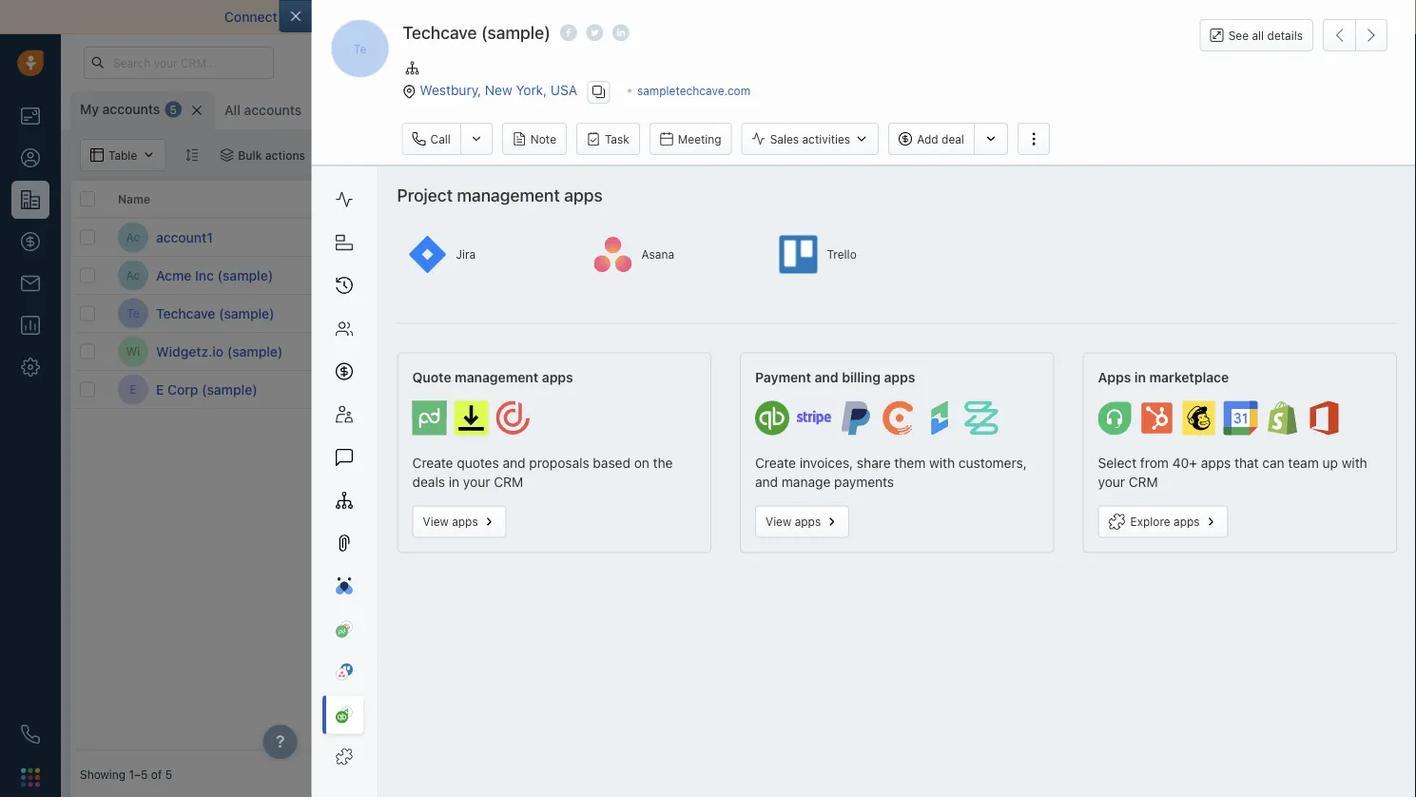 Task type: locate. For each thing, give the bounding box(es) containing it.
start
[[1108, 9, 1138, 25]]

view apps
[[423, 515, 478, 528], [766, 515, 821, 528]]

1 horizontal spatial view apps button
[[755, 506, 850, 538]]

row group
[[70, 219, 356, 409], [356, 219, 1407, 409]]

container_wx8msf4aqz5i3rn1 image inside 1 filter applied button
[[330, 148, 344, 162]]

details
[[1268, 29, 1303, 42]]

grid
[[70, 179, 1407, 752]]

view apps for manage
[[766, 515, 821, 528]]

1 vertical spatial of
[[151, 768, 162, 781]]

e left corp
[[156, 381, 164, 397]]

apps right the website
[[564, 184, 603, 205]]

email
[[683, 9, 717, 25]]

with right up
[[1342, 455, 1368, 471]]

dialog
[[279, 0, 1417, 797]]

(sample) left 'facebook circled' icon
[[481, 22, 551, 42]]

smith for 3rd container_wx8msf4aqz5i3rn1 image from the bottom
[[846, 231, 877, 244]]

cell
[[927, 219, 1069, 256], [1069, 219, 1212, 256], [1212, 219, 1355, 256], [1355, 219, 1407, 256], [927, 257, 1069, 294], [1069, 257, 1212, 294], [1212, 257, 1355, 294], [1355, 257, 1407, 294], [1355, 295, 1407, 332], [1355, 333, 1407, 370], [1355, 371, 1407, 408]]

row group containing account1
[[70, 219, 356, 409]]

0 vertical spatial te
[[354, 42, 367, 55]]

view down manage in the bottom of the page
[[766, 515, 792, 528]]

due
[[1022, 345, 1042, 358]]

5 john from the top
[[816, 383, 842, 396]]

john
[[816, 231, 842, 244], [816, 269, 842, 282], [816, 307, 842, 320], [816, 345, 842, 358], [816, 383, 842, 396]]

view apps button down manage in the bottom of the page
[[755, 506, 850, 538]]

5 john smith from the top
[[816, 383, 877, 396]]

create
[[412, 455, 453, 471], [755, 455, 796, 471]]

0 vertical spatial 5
[[170, 103, 177, 116]]

and left manage in the bottom of the page
[[755, 474, 778, 490]]

1 crm from the left
[[494, 474, 523, 490]]

apps
[[564, 184, 603, 205], [542, 369, 573, 385], [884, 369, 916, 385], [1201, 455, 1231, 471], [452, 515, 478, 528], [795, 515, 821, 528], [1174, 515, 1200, 528]]

0 vertical spatial techcave (sample)
[[403, 22, 551, 42]]

connect your mailbox link
[[224, 9, 365, 25]]

techcave (sample) link
[[156, 304, 275, 323]]

techcave (sample)
[[403, 22, 551, 42], [156, 305, 275, 321]]

techcave
[[403, 22, 477, 42], [156, 305, 215, 321]]

smith
[[846, 231, 877, 244], [846, 269, 877, 282], [846, 307, 877, 320], [846, 345, 877, 358], [846, 383, 877, 396]]

⌘ o
[[564, 104, 587, 117]]

1 horizontal spatial view
[[766, 515, 792, 528]]

press space to select this row. row containing $ 5,600
[[356, 333, 1407, 371]]

0 horizontal spatial in
[[449, 474, 460, 490]]

1 smith from the top
[[846, 231, 877, 244]]

in inside create quotes and proposals based on the deals in your crm
[[449, 474, 460, 490]]

in right apps
[[1135, 369, 1146, 385]]

sales activities
[[770, 132, 851, 145]]

your left mailbox
[[281, 9, 309, 25]]

2 view from the left
[[766, 515, 792, 528]]

0 vertical spatial of
[[667, 9, 680, 25]]

crm down 'quotes'
[[494, 474, 523, 490]]

your inside select from 40+ apps that can team up with your crm
[[1098, 474, 1125, 490]]

inc
[[195, 267, 214, 283]]

can
[[1263, 455, 1285, 471]]

of right 1–5
[[151, 768, 162, 781]]

phone element
[[11, 715, 49, 753]]

your down 'quotes'
[[463, 474, 490, 490]]

from right start at right
[[1141, 9, 1171, 25]]

j image left quote
[[366, 374, 397, 405]]

task for sampletechcave.com
[[971, 307, 994, 320]]

2 $ from the top
[[651, 342, 660, 360]]

4 john smith from the top
[[816, 345, 877, 358]]

view for deals
[[423, 515, 449, 528]]

1 horizontal spatial accounts
[[244, 102, 302, 118]]

1 vertical spatial + add task
[[936, 383, 994, 396]]

+ click to add up apps
[[1079, 345, 1153, 358]]

crm
[[494, 474, 523, 490], [1129, 474, 1158, 490]]

(sample) down widgetz.io (sample) link at the left top of the page
[[202, 381, 257, 397]]

sampleacme.com
[[508, 269, 602, 282]]

$ left 5,600
[[651, 342, 660, 360]]

share
[[857, 455, 891, 471]]

j image for container_wx8msf4aqz5i3rn1 icon above payment
[[366, 336, 397, 367]]

your for apps in marketplace
[[1098, 474, 1125, 490]]

press space to select this row. row
[[70, 219, 356, 257], [356, 219, 1407, 257], [70, 257, 356, 295], [356, 257, 1407, 295], [70, 295, 356, 333], [356, 295, 1407, 333], [70, 333, 356, 371], [356, 333, 1407, 371], [70, 371, 356, 409], [356, 371, 1407, 409]]

2 crm from the left
[[1129, 474, 1158, 490]]

add for + click to add
[[946, 383, 968, 396]]

1 horizontal spatial create
[[755, 455, 796, 471]]

management down the note button
[[457, 184, 560, 205]]

2-
[[591, 9, 606, 25]]

0 vertical spatial + add task
[[936, 307, 994, 320]]

2 container_wx8msf4aqz5i3rn1 image from the top
[[798, 269, 811, 282]]

press space to select this row. row containing techcave (sample)
[[70, 295, 356, 333]]

1 container_wx8msf4aqz5i3rn1 image from the top
[[798, 231, 811, 244]]

e corp (sample) link
[[156, 380, 257, 399]]

1 ac from the top
[[126, 231, 140, 244]]

explore
[[1131, 515, 1171, 528]]

view down the deals
[[423, 515, 449, 528]]

freshworks switcher image
[[21, 768, 40, 787]]

1 vertical spatial techcave (sample)
[[156, 305, 275, 321]]

2 horizontal spatial your
[[1098, 474, 1125, 490]]

all accounts
[[225, 102, 302, 118]]

techcave up widgetz.io
[[156, 305, 215, 321]]

in for due
[[1045, 345, 1055, 358]]

0 vertical spatial sampletechcave.com
[[637, 84, 751, 98]]

widgetz.io (sample) link
[[156, 342, 283, 361]]

meeting
[[678, 132, 722, 145]]

acme
[[156, 267, 192, 283]]

1 view from the left
[[423, 515, 449, 528]]

in for apps
[[1135, 369, 1146, 385]]

acme inc (sample)
[[156, 267, 273, 283]]

facebook circled image
[[560, 22, 577, 42]]

2 task from the top
[[971, 383, 994, 396]]

note button
[[502, 123, 567, 155]]

new
[[485, 82, 512, 98]]

1 + add task from the top
[[936, 307, 994, 320]]

call button
[[402, 123, 460, 155]]

task
[[971, 307, 994, 320], [971, 383, 994, 396]]

1–5
[[129, 768, 148, 781]]

1 vertical spatial sampletechcave.com
[[508, 307, 621, 320]]

techcave (sample) down acme inc (sample) link
[[156, 305, 275, 321]]

ac
[[126, 231, 140, 244], [126, 269, 140, 282]]

1 john from the top
[[816, 231, 842, 244]]

j image down s icon
[[366, 336, 397, 367]]

press space to select this row. row containing + click to add
[[356, 371, 1407, 409]]

view apps button down the deals
[[412, 506, 507, 538]]

2 view apps button from the left
[[755, 506, 850, 538]]

te inside row group
[[127, 307, 140, 320]]

accounts right the all
[[244, 102, 302, 118]]

0 vertical spatial task
[[971, 307, 994, 320]]

1 vertical spatial task
[[971, 383, 994, 396]]

+ click to add down days
[[1079, 383, 1153, 396]]

1 task from the top
[[971, 307, 994, 320]]

2 row group from the left
[[356, 219, 1407, 409]]

with inside create invoices, share them with customers, and manage payments
[[930, 455, 955, 471]]

them
[[895, 455, 926, 471]]

1 john smith from the top
[[816, 231, 877, 244]]

from left 40+
[[1141, 455, 1169, 471]]

management for quote
[[455, 369, 539, 385]]

crm inside create quotes and proposals based on the deals in your crm
[[494, 474, 523, 490]]

0 horizontal spatial techcave (sample)
[[156, 305, 275, 321]]

apps left that
[[1201, 455, 1231, 471]]

view apps button for manage
[[755, 506, 850, 538]]

0 horizontal spatial sampletechcave.com
[[508, 307, 621, 320]]

1 vertical spatial add
[[946, 307, 968, 320]]

0 horizontal spatial with
[[930, 455, 955, 471]]

you
[[996, 9, 1019, 25]]

smith for second container_wx8msf4aqz5i3rn1 image from the bottom of the grid containing $ 3,200
[[846, 269, 877, 282]]

payment and billing apps
[[755, 369, 916, 385]]

0 horizontal spatial accounts
[[102, 101, 160, 117]]

1 vertical spatial in
[[1135, 369, 1146, 385]]

sampletechcave.com inside grid
[[508, 307, 621, 320]]

0 horizontal spatial view apps
[[423, 515, 478, 528]]

john smith
[[816, 231, 877, 244], [816, 269, 877, 282], [816, 307, 877, 320], [816, 345, 877, 358], [816, 383, 877, 396]]

1 create from the left
[[412, 455, 453, 471]]

$ left 3,200
[[651, 304, 660, 322]]

1 vertical spatial management
[[455, 369, 539, 385]]

2 + add task from the top
[[936, 383, 994, 396]]

+ click to add up days
[[1079, 307, 1153, 320]]

click up days
[[1089, 307, 1116, 320]]

with inside select from 40+ apps that can team up with your crm
[[1342, 455, 1368, 471]]

container_wx8msf4aqz5i3rn1 image
[[798, 231, 811, 244], [798, 269, 811, 282], [798, 383, 811, 396]]

4 smith from the top
[[846, 345, 877, 358]]

3 john from the top
[[816, 307, 842, 320]]

0 vertical spatial container_wx8msf4aqz5i3rn1 image
[[798, 231, 811, 244]]

1 row group from the left
[[70, 219, 356, 409]]

e
[[156, 381, 164, 397], [130, 383, 137, 396]]

0 horizontal spatial crm
[[494, 474, 523, 490]]

press space to select this row. row containing acme inc (sample)
[[70, 257, 356, 295]]

westbury,
[[420, 82, 481, 98]]

create up the deals
[[412, 455, 453, 471]]

e inside e corp (sample) link
[[156, 381, 164, 397]]

name row
[[70, 181, 356, 219]]

management down the widgetz.io
[[455, 369, 539, 385]]

westbury, new york, usa
[[420, 82, 578, 98]]

in right the deals
[[449, 474, 460, 490]]

j image
[[366, 336, 397, 367], [366, 374, 397, 405]]

2 vertical spatial add
[[946, 383, 968, 396]]

container_wx8msf4aqz5i3rn1 image left the 1
[[330, 148, 344, 162]]

see all details
[[1229, 29, 1303, 42]]

0 horizontal spatial of
[[151, 768, 162, 781]]

2 ac from the top
[[126, 269, 140, 282]]

2 john from the top
[[816, 269, 842, 282]]

my
[[80, 101, 99, 117], [321, 102, 340, 118]]

1 view apps from the left
[[423, 515, 478, 528]]

select from 40+ apps that can team up with your crm
[[1098, 455, 1368, 490]]

1 horizontal spatial techcave (sample)
[[403, 22, 551, 42]]

my territory accounts
[[321, 102, 456, 118]]

to
[[365, 9, 378, 25], [1092, 9, 1104, 25], [1119, 307, 1130, 320], [1119, 345, 1130, 358], [1262, 381, 1272, 394], [548, 383, 559, 396], [1119, 383, 1130, 396]]

1 horizontal spatial with
[[1342, 455, 1368, 471]]

1 horizontal spatial sampletechcave.com
[[637, 84, 751, 98]]

your down select on the right bottom of page
[[1098, 474, 1125, 490]]

5 smith from the top
[[846, 383, 877, 396]]

apps
[[1098, 369, 1131, 385]]

1 vertical spatial j image
[[366, 374, 397, 405]]

2 vertical spatial in
[[449, 474, 460, 490]]

add
[[917, 132, 939, 145], [946, 307, 968, 320], [946, 383, 968, 396]]

so
[[978, 9, 992, 25]]

2 create from the left
[[755, 455, 796, 471]]

create inside create invoices, share them with customers, and manage payments
[[755, 455, 796, 471]]

what's new image
[[1279, 57, 1292, 70]]

0 horizontal spatial view
[[423, 515, 449, 528]]

1 vertical spatial $
[[651, 342, 660, 360]]

1 vertical spatial ac
[[126, 269, 140, 282]]

1 vertical spatial container_wx8msf4aqz5i3rn1 image
[[798, 269, 811, 282]]

view apps button for deals
[[412, 506, 507, 538]]

sampletechcave.com down sampleacme.com link at left
[[508, 307, 621, 320]]

0 vertical spatial in
[[1045, 345, 1055, 358]]

container_wx8msf4aqz5i3rn1 image left the due
[[936, 345, 949, 358]]

crm down select on the right bottom of page
[[1129, 474, 1158, 490]]

0 vertical spatial add
[[917, 132, 939, 145]]

3 more... button
[[468, 97, 555, 124]]

add inside add deal button
[[917, 132, 939, 145]]

accounts down search your crm... text field
[[102, 101, 160, 117]]

view apps down manage in the bottom of the page
[[766, 515, 821, 528]]

actions
[[265, 148, 305, 162]]

(sample) up widgetz.io (sample)
[[219, 305, 275, 321]]

1 horizontal spatial in
[[1045, 345, 1055, 358]]

1 horizontal spatial e
[[156, 381, 164, 397]]

1 view apps button from the left
[[412, 506, 507, 538]]

accounts up call button
[[398, 102, 456, 118]]

smith for 3rd container_wx8msf4aqz5i3rn1 image from the top
[[846, 383, 877, 396]]

1 horizontal spatial crm
[[1129, 474, 1158, 490]]

2 with from the left
[[1342, 455, 1368, 471]]

territory
[[343, 102, 395, 118]]

with right them
[[930, 455, 955, 471]]

sampletechcave.com up meeting button
[[637, 84, 751, 98]]

1 horizontal spatial techcave
[[403, 22, 477, 42]]

3,200
[[664, 304, 706, 322]]

ac down name
[[126, 231, 140, 244]]

scratch.
[[1174, 9, 1225, 25]]

ac left acme
[[126, 269, 140, 282]]

widgetz.io (sample)
[[156, 343, 283, 359]]

0 vertical spatial j image
[[366, 336, 397, 367]]

all accounts button
[[215, 91, 311, 129], [225, 102, 302, 118]]

name
[[118, 192, 150, 205]]

click up apps
[[1089, 345, 1116, 358]]

1 horizontal spatial my
[[321, 102, 340, 118]]

apps inside select from 40+ apps that can team up with your crm
[[1201, 455, 1231, 471]]

techcave (sample) up westbury, new york, usa link
[[403, 22, 551, 42]]

2 smith from the top
[[846, 269, 877, 282]]

1 vertical spatial from
[[1141, 455, 1169, 471]]

and left enable in the top left of the page
[[519, 9, 542, 25]]

create up manage in the bottom of the page
[[755, 455, 796, 471]]

0 vertical spatial management
[[457, 184, 560, 205]]

5 down search your crm... text field
[[170, 103, 177, 116]]

3 container_wx8msf4aqz5i3rn1 image from the top
[[798, 383, 811, 396]]

2 horizontal spatial in
[[1135, 369, 1146, 385]]

of right sync
[[667, 9, 680, 25]]

create inside create quotes and proposals based on the deals in your crm
[[412, 455, 453, 471]]

your for quote management apps
[[463, 474, 490, 490]]

your inside create quotes and proposals based on the deals in your crm
[[463, 474, 490, 490]]

5 right 1–5
[[165, 768, 172, 781]]

more...
[[505, 104, 544, 117]]

sync
[[634, 9, 663, 25]]

view apps down the deals
[[423, 515, 478, 528]]

crm for from
[[1129, 474, 1158, 490]]

0 horizontal spatial create
[[412, 455, 453, 471]]

manage
[[782, 474, 831, 490]]

1 vertical spatial techcave
[[156, 305, 215, 321]]

(sample)
[[481, 22, 551, 42], [217, 267, 273, 283], [219, 305, 275, 321], [227, 343, 283, 359], [202, 381, 257, 397]]

and right 'quotes'
[[503, 455, 526, 471]]

grid containing $ 3,200
[[70, 179, 1407, 752]]

in left 2
[[1045, 345, 1055, 358]]

te down mailbox
[[354, 42, 367, 55]]

1 $ from the top
[[651, 304, 660, 322]]

1 j image from the top
[[366, 336, 397, 367]]

1 horizontal spatial view apps
[[766, 515, 821, 528]]

crm for quotes
[[494, 474, 523, 490]]

showing 1–5 of 5
[[80, 768, 172, 781]]

0 horizontal spatial my
[[80, 101, 99, 117]]

container_wx8msf4aqz5i3rn1 image left bulk
[[220, 148, 233, 162]]

account1 link
[[156, 228, 213, 247]]

don't
[[1022, 9, 1055, 25]]

2 j image from the top
[[366, 374, 397, 405]]

0 vertical spatial $
[[651, 304, 660, 322]]

techcave up westbury,
[[403, 22, 477, 42]]

e down the wi
[[130, 383, 137, 396]]

3 john smith from the top
[[816, 307, 877, 320]]

my territory accounts button
[[311, 91, 463, 129], [321, 102, 456, 118]]

twitter circled image
[[586, 22, 603, 42]]

2 view apps from the left
[[766, 515, 821, 528]]

l image
[[366, 260, 397, 291]]

widgetz.io link
[[508, 345, 563, 358]]

and
[[519, 9, 542, 25], [815, 369, 839, 385], [503, 455, 526, 471], [755, 474, 778, 490]]

1
[[351, 148, 357, 162]]

click down days
[[1089, 383, 1116, 396]]

1 vertical spatial te
[[127, 307, 140, 320]]

1 horizontal spatial te
[[354, 42, 367, 55]]

in
[[1045, 345, 1055, 358], [1135, 369, 1146, 385], [449, 474, 460, 490]]

in inside grid
[[1045, 345, 1055, 358]]

crm inside select from 40+ apps that can team up with your crm
[[1129, 474, 1158, 490]]

0 vertical spatial ac
[[126, 231, 140, 244]]

jira
[[456, 248, 476, 261]]

$ 3,200
[[651, 304, 706, 322]]

2 john smith from the top
[[816, 269, 877, 282]]

0 horizontal spatial te
[[127, 307, 140, 320]]

0 horizontal spatial view apps button
[[412, 506, 507, 538]]

apps right billing at right top
[[884, 369, 916, 385]]

and inside create quotes and proposals based on the deals in your crm
[[503, 455, 526, 471]]

0 horizontal spatial e
[[130, 383, 137, 396]]

1 horizontal spatial your
[[463, 474, 490, 490]]

1 with from the left
[[930, 455, 955, 471]]

0 vertical spatial techcave
[[403, 22, 477, 42]]

te up the wi
[[127, 307, 140, 320]]

container_wx8msf4aqz5i3rn1 image
[[220, 148, 233, 162], [330, 148, 344, 162], [798, 345, 811, 358], [936, 345, 949, 358]]

+ add task for + click to add
[[936, 383, 994, 396]]

2 vertical spatial container_wx8msf4aqz5i3rn1 image
[[798, 383, 811, 396]]

that
[[1235, 455, 1259, 471]]

related contacts
[[365, 192, 460, 205]]

management
[[457, 184, 560, 205], [455, 369, 539, 385]]



Task type: describe. For each thing, give the bounding box(es) containing it.
sales
[[770, 132, 799, 145]]

filter
[[360, 148, 386, 162]]

based
[[593, 455, 631, 471]]

accounts for all
[[244, 102, 302, 118]]

0 horizontal spatial your
[[281, 9, 309, 25]]

related
[[365, 192, 408, 205]]

contacts
[[411, 192, 460, 205]]

bulk actions
[[238, 148, 305, 162]]

task for + click to add
[[971, 383, 994, 396]]

+ click to add for j "icon" corresponding to container_wx8msf4aqz5i3rn1 icon above payment
[[1079, 345, 1153, 358]]

Search your CRM... text field
[[84, 47, 274, 79]]

trello
[[827, 248, 857, 261]]

(sample) down techcave (sample) link in the left top of the page
[[227, 343, 283, 359]]

proposals
[[529, 455, 589, 471]]

improve
[[381, 9, 432, 25]]

5 inside my accounts 5
[[170, 103, 177, 116]]

way
[[606, 9, 630, 25]]

2 horizontal spatial accounts
[[398, 102, 456, 118]]

create quotes and proposals based on the deals in your crm
[[412, 455, 673, 490]]

john for second container_wx8msf4aqz5i3rn1 image from the bottom of the grid containing $ 3,200
[[816, 269, 842, 282]]

techcave (sample) inside dialog
[[403, 22, 551, 42]]

1 filter applied
[[351, 148, 429, 162]]

apps down 'quotes'
[[452, 515, 478, 528]]

view apps for deals
[[423, 515, 478, 528]]

$ 5,600
[[651, 342, 706, 360]]

(sample) inside dialog
[[481, 22, 551, 42]]

e for e corp (sample)
[[156, 381, 164, 397]]

quote management apps
[[412, 369, 573, 385]]

from inside select from 40+ apps that can team up with your crm
[[1141, 455, 1169, 471]]

acme inc (sample) link
[[156, 266, 273, 285]]

0 horizontal spatial techcave
[[156, 305, 215, 321]]

o
[[578, 104, 587, 117]]

linkedin circled image
[[612, 22, 629, 42]]

meeting button
[[650, 123, 732, 155]]

apps down manage in the bottom of the page
[[795, 515, 821, 528]]

john for 3rd container_wx8msf4aqz5i3rn1 image from the top
[[816, 383, 842, 396]]

e corp (sample)
[[156, 381, 257, 397]]

mailbox
[[313, 9, 361, 25]]

s image
[[366, 298, 397, 329]]

press space to select this row. row containing account1
[[70, 219, 356, 257]]

3 smith from the top
[[846, 307, 877, 320]]

view for manage
[[766, 515, 792, 528]]

5036153947 link
[[1221, 341, 1291, 362]]

ac for account1
[[126, 231, 140, 244]]

te inside button
[[354, 42, 367, 55]]

2
[[1058, 345, 1065, 358]]

add deal
[[917, 132, 965, 145]]

customers,
[[959, 455, 1027, 471]]

and left billing at right top
[[815, 369, 839, 385]]

enable
[[546, 9, 588, 25]]

+ click to add for s icon
[[1079, 307, 1153, 320]]

sampletechcave.com inside dialog
[[637, 84, 751, 98]]

container_wx8msf4aqz5i3rn1 image up payment
[[798, 345, 811, 358]]

sampletechcave.com link
[[637, 84, 751, 98]]

select
[[1098, 455, 1137, 471]]

apps right the explore
[[1174, 515, 1200, 528]]

my for my accounts 5
[[80, 101, 99, 117]]

connect
[[224, 9, 278, 25]]

conversations.
[[720, 9, 812, 25]]

1 filter applied button
[[318, 139, 442, 171]]

note
[[531, 132, 557, 145]]

techcave inside dialog
[[403, 22, 477, 42]]

management for project
[[457, 184, 560, 205]]

ac for acme inc (sample)
[[126, 269, 140, 282]]

all
[[225, 102, 241, 118]]

4 john from the top
[[816, 345, 842, 358]]

widgetz.io
[[156, 343, 224, 359]]

send email image
[[1228, 55, 1241, 71]]

+ add task for sampletechcave.com
[[936, 307, 994, 320]]

account1
[[156, 229, 213, 245]]

invoices,
[[800, 455, 853, 471]]

create for deals
[[412, 455, 453, 471]]

call
[[431, 132, 451, 145]]

connect your mailbox to improve deliverability and enable 2-way sync of email conversations.
[[224, 9, 812, 25]]

activities
[[802, 132, 851, 145]]

add deal button
[[889, 123, 974, 155]]

deal
[[942, 132, 965, 145]]

all
[[1252, 29, 1264, 42]]

york,
[[516, 82, 547, 98]]

call link
[[402, 123, 460, 155]]

wi
[[126, 345, 140, 358]]

1 horizontal spatial of
[[667, 9, 680, 25]]

press space to select this row. row containing sampleacme.com
[[356, 257, 1407, 295]]

asana
[[642, 248, 675, 261]]

40+
[[1173, 455, 1198, 471]]

e for e
[[130, 383, 137, 396]]

⌘
[[564, 104, 575, 117]]

my for my territory accounts
[[321, 102, 340, 118]]

$ for $ 3,200
[[651, 304, 660, 322]]

click down the widgetz.io
[[518, 383, 545, 396]]

+ click to add for 3rd container_wx8msf4aqz5i3rn1 image from the top j "icon"
[[1079, 383, 1153, 396]]

create for manage
[[755, 455, 796, 471]]

explore apps button
[[1098, 506, 1229, 538]]

container_wx8msf4aqz5i3rn1 image inside bulk actions button
[[220, 148, 233, 162]]

usa
[[551, 82, 578, 98]]

$ for $ 5,600
[[651, 342, 660, 360]]

days
[[1068, 345, 1093, 358]]

bulk actions button
[[208, 139, 318, 171]]

0 vertical spatial from
[[1141, 9, 1171, 25]]

row group containing $ 3,200
[[356, 219, 1407, 409]]

project
[[397, 184, 453, 205]]

press space to select this row. row containing widgetz.io (sample)
[[70, 333, 356, 371]]

sampleacme.com link
[[508, 269, 602, 282]]

1 vertical spatial 5
[[165, 768, 172, 781]]

apps down the widgetz.io
[[542, 369, 573, 385]]

so you don't have to start from scratch.
[[978, 9, 1225, 25]]

j image for 3rd container_wx8msf4aqz5i3rn1 image from the top
[[366, 374, 397, 405]]

(sample) right the inc at the left top
[[217, 267, 273, 283]]

corp
[[167, 381, 198, 397]]

team
[[1289, 455, 1319, 471]]

the
[[653, 455, 673, 471]]

+ click to add down "5036153947" "link"
[[1221, 381, 1296, 394]]

press space to select this row. row containing john smith
[[356, 219, 1407, 257]]

my accounts 5
[[80, 101, 177, 117]]

john for 3rd container_wx8msf4aqz5i3rn1 image from the bottom
[[816, 231, 842, 244]]

techcave (sample) inside row group
[[156, 305, 275, 321]]

3
[[495, 104, 502, 117]]

press space to select this row. row containing $ 3,200
[[356, 295, 1407, 333]]

payments
[[834, 474, 894, 490]]

press space to select this row. row containing e corp (sample)
[[70, 371, 356, 409]]

phone image
[[21, 725, 40, 744]]

westbury, new york, usa link
[[420, 82, 578, 98]]

+ click to add down the widgetz.io
[[508, 383, 582, 396]]

add for sampletechcave.com
[[946, 307, 968, 320]]

marketplace
[[1150, 369, 1229, 385]]

website
[[508, 192, 553, 205]]

apps in marketplace
[[1098, 369, 1229, 385]]

dialog containing techcave (sample)
[[279, 0, 1417, 797]]

accounts for my
[[102, 101, 160, 117]]

quotes
[[457, 455, 499, 471]]

showing
[[80, 768, 126, 781]]

my accounts link
[[80, 100, 160, 119]]

on
[[634, 455, 650, 471]]

deals
[[412, 474, 445, 490]]

click down "5036153947" "link"
[[1232, 381, 1258, 394]]

bulk
[[238, 148, 262, 162]]

have
[[1059, 9, 1088, 25]]

and inside create invoices, share them with customers, and manage payments
[[755, 474, 778, 490]]

close image
[[1388, 12, 1397, 22]]



Task type: vqa. For each thing, say whether or not it's contained in the screenshot.
the "widgetz.io"
yes



